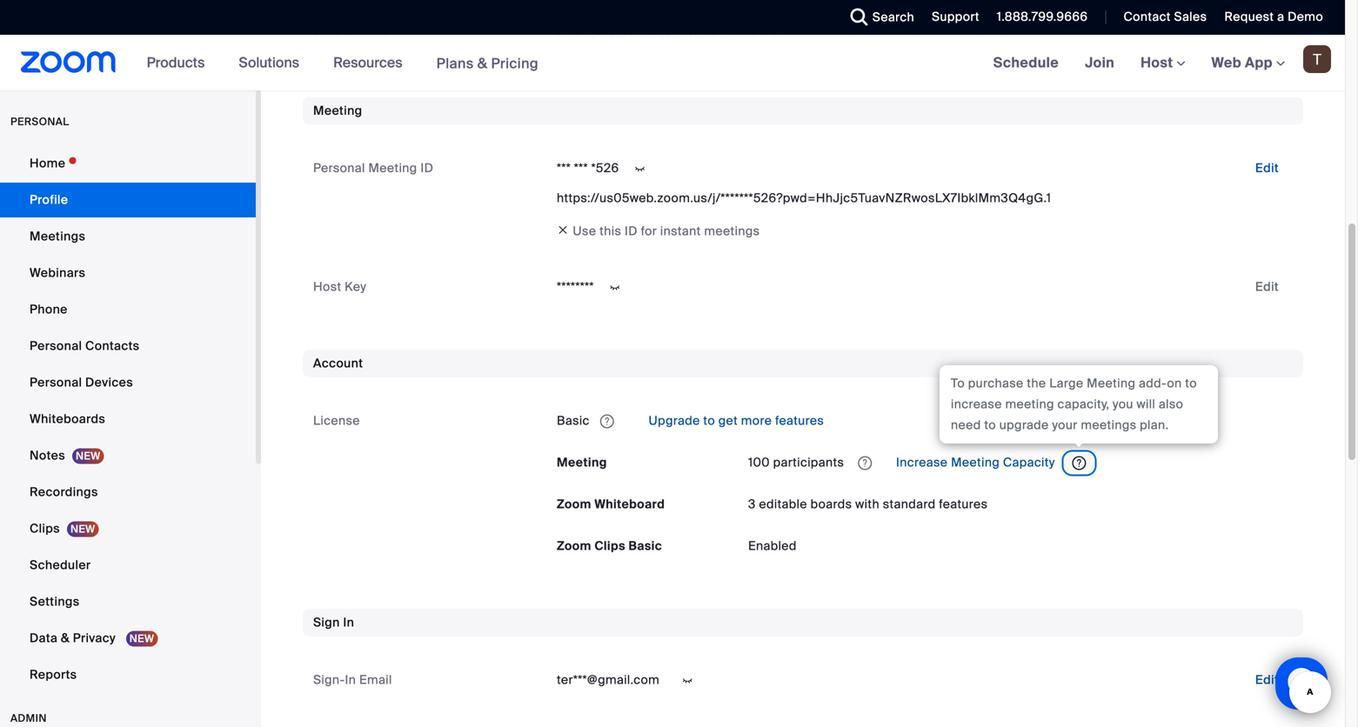 Task type: describe. For each thing, give the bounding box(es) containing it.
profile link
[[0, 183, 256, 218]]

join
[[1085, 54, 1115, 72]]

sign
[[313, 615, 340, 631]]

whiteboards link
[[0, 402, 256, 437]]

purchase
[[968, 375, 1024, 392]]

3
[[748, 496, 756, 512]]

edit button for time format
[[1242, 20, 1293, 48]]

solutions button
[[239, 35, 307, 90]]

resources
[[333, 54, 403, 72]]

recordings
[[30, 484, 98, 500]]

reports
[[30, 667, 77, 683]]

large
[[1050, 375, 1084, 392]]

get
[[718, 413, 738, 429]]

more
[[741, 413, 772, 429]]

upgrade
[[649, 413, 700, 429]]

email
[[359, 672, 392, 688]]

demo
[[1288, 9, 1323, 25]]

application containing basic
[[557, 407, 1293, 435]]

product information navigation
[[134, 35, 552, 92]]

enabled
[[748, 538, 797, 554]]

zoom for zoom whiteboard
[[557, 496, 591, 512]]

web app
[[1212, 54, 1273, 72]]

profile
[[30, 192, 68, 208]]

app
[[1245, 54, 1273, 72]]

also
[[1159, 396, 1184, 412]]

personal devices link
[[0, 365, 256, 400]]

1 vertical spatial basic
[[629, 538, 662, 554]]

show personal meeting id image
[[626, 161, 654, 177]]

contact
[[1124, 9, 1171, 25]]

capacity
[[1003, 455, 1055, 471]]

zoom logo image
[[21, 51, 116, 73]]

schedule link
[[980, 35, 1072, 90]]

you
[[1113, 396, 1134, 412]]

this
[[600, 223, 621, 239]]

host button
[[1141, 54, 1186, 72]]

zoom clips basic
[[557, 538, 662, 554]]

use for use this id for instant meetings
[[573, 223, 596, 239]]

********
[[557, 279, 594, 295]]

contact sales
[[1124, 9, 1207, 25]]

increase
[[896, 455, 948, 471]]

settings link
[[0, 585, 256, 620]]

request
[[1225, 9, 1274, 25]]

whiteboards
[[30, 411, 105, 427]]

clips link
[[0, 512, 256, 546]]

*** *** *526
[[557, 160, 619, 176]]

search button
[[838, 0, 919, 35]]

personal for personal meeting id
[[313, 160, 365, 176]]

upgrade to get more features
[[645, 413, 824, 429]]

products
[[147, 54, 205, 72]]

notes link
[[0, 439, 256, 473]]

personal contacts
[[30, 338, 140, 354]]

zoom whiteboard
[[557, 496, 665, 512]]

devices
[[85, 375, 133, 391]]

instant
[[660, 223, 701, 239]]

whiteboard
[[595, 496, 665, 512]]

admin
[[10, 712, 47, 725]]

the
[[1027, 375, 1046, 392]]

support
[[932, 9, 980, 25]]

phone link
[[0, 292, 256, 327]]

personal for personal devices
[[30, 375, 82, 391]]

for
[[641, 223, 657, 239]]

hour
[[601, 26, 628, 42]]

key
[[345, 279, 366, 295]]

time format
[[313, 26, 388, 42]]

request a demo
[[1225, 9, 1323, 25]]

need
[[951, 417, 981, 433]]

in for sign-
[[345, 672, 356, 688]]

home link
[[0, 146, 256, 181]]

100
[[748, 455, 770, 471]]

on
[[1167, 375, 1182, 392]]

0 horizontal spatial basic
[[557, 413, 590, 429]]

sales
[[1174, 9, 1207, 25]]

add-
[[1139, 375, 1167, 392]]

1.888.799.9666 button up schedule link
[[997, 9, 1088, 25]]

join link
[[1072, 35, 1128, 90]]

edit for sign-in email
[[1255, 672, 1279, 688]]

data
[[30, 630, 58, 646]]

scheduler link
[[0, 548, 256, 583]]

3 edit from the top
[[1255, 279, 1279, 295]]

personal devices
[[30, 375, 133, 391]]

personal for personal contacts
[[30, 338, 82, 354]]

privacy
[[73, 630, 116, 646]]

1 *** from the left
[[557, 160, 571, 176]]

time
[[313, 26, 342, 42]]

https://us05web.zoom.us/j/*******526?pwd=hhjjc5tuavnzrwoslx7ibklmm3q4gg.1
[[557, 190, 1051, 206]]

search
[[872, 9, 915, 25]]

webinars link
[[0, 256, 256, 291]]

web app button
[[1212, 54, 1285, 72]]

boards
[[811, 496, 852, 512]]

data & privacy link
[[0, 621, 256, 656]]

increase meeting capacity
[[893, 455, 1058, 471]]

clips inside personal menu "menu"
[[30, 521, 60, 537]]

increase meeting capacity link
[[893, 455, 1058, 471]]

schedule
[[993, 54, 1059, 72]]

host for host key
[[313, 279, 341, 295]]

resources button
[[333, 35, 410, 90]]

learn more about increasing meeting capacity image
[[1067, 456, 1091, 471]]

1.888.799.9666 button up schedule at right
[[984, 0, 1092, 35]]

1 horizontal spatial clips
[[595, 538, 626, 554]]

data & privacy
[[30, 630, 119, 646]]

increase
[[951, 396, 1002, 412]]

standard
[[883, 496, 936, 512]]

a
[[1277, 9, 1285, 25]]



Task type: locate. For each thing, give the bounding box(es) containing it.
id
[[421, 160, 434, 176], [625, 223, 638, 239]]

1 vertical spatial host
[[313, 279, 341, 295]]

meetings link
[[0, 219, 256, 254]]

3 edit button from the top
[[1242, 273, 1293, 301]]

to
[[1185, 375, 1197, 392], [703, 413, 715, 429], [984, 417, 996, 433]]

sign-in email
[[313, 672, 392, 688]]

learn more about your license type image
[[598, 416, 616, 428]]

0 horizontal spatial clips
[[30, 521, 60, 537]]

features
[[775, 413, 824, 429], [939, 496, 988, 512]]

*526
[[591, 160, 619, 176]]

license
[[313, 413, 360, 429]]

100 participants
[[748, 455, 844, 471]]

use left this
[[573, 223, 596, 239]]

sign in
[[313, 615, 354, 631]]

personal meeting id
[[313, 160, 434, 176]]

4 edit button from the top
[[1242, 667, 1293, 694]]

edit button for sign-in email
[[1242, 667, 1293, 694]]

3 editable boards with standard features
[[748, 496, 988, 512]]

meetings
[[704, 223, 760, 239], [1081, 417, 1137, 433]]

&
[[477, 54, 488, 72], [61, 630, 70, 646]]

1 zoom from the top
[[557, 496, 591, 512]]

0 horizontal spatial features
[[775, 413, 824, 429]]

2 vertical spatial personal
[[30, 375, 82, 391]]

reports link
[[0, 658, 256, 693]]

& inside personal menu "menu"
[[61, 630, 70, 646]]

upgrade to get more features link
[[645, 413, 824, 429]]

plans
[[436, 54, 474, 72]]

to purchase the large meeting add-on to increase meeting capacity, you will also need to upgrade your meetings plan.
[[951, 375, 1197, 433]]

meetings right instant
[[704, 223, 760, 239]]

features down increase meeting capacity link
[[939, 496, 988, 512]]

1 vertical spatial in
[[345, 672, 356, 688]]

0 horizontal spatial id
[[421, 160, 434, 176]]

editable
[[759, 496, 807, 512]]

meetings
[[30, 228, 86, 244]]

1 vertical spatial application
[[748, 449, 1293, 477]]

0 horizontal spatial ***
[[557, 160, 571, 176]]

0 vertical spatial features
[[775, 413, 824, 429]]

id for this
[[625, 223, 638, 239]]

2 zoom from the top
[[557, 538, 591, 554]]

web
[[1212, 54, 1242, 72]]

zoom up zoom clips basic
[[557, 496, 591, 512]]

0 horizontal spatial host
[[313, 279, 341, 295]]

banner
[[0, 35, 1345, 92]]

basic down whiteboard
[[629, 538, 662, 554]]

account
[[313, 355, 363, 372]]

time
[[631, 26, 657, 42]]

to right need
[[984, 417, 996, 433]]

***
[[557, 160, 571, 176], [574, 160, 588, 176]]

pricing
[[491, 54, 539, 72]]

(example:
[[661, 26, 719, 42]]

will
[[1137, 396, 1156, 412]]

1 vertical spatial use
[[573, 223, 596, 239]]

meetings down you
[[1081, 417, 1137, 433]]

1 horizontal spatial id
[[625, 223, 638, 239]]

meeting inside to purchase the large meeting add-on to increase meeting capacity, you will also need to upgrade your meetings plan.
[[1087, 375, 1136, 392]]

support link
[[919, 0, 984, 35], [932, 9, 980, 25]]

plans & pricing
[[436, 54, 539, 72]]

edit
[[1255, 26, 1279, 42], [1255, 160, 1279, 176], [1255, 279, 1279, 295], [1255, 672, 1279, 688]]

format
[[346, 26, 388, 42]]

with
[[855, 496, 880, 512]]

in for sign
[[343, 615, 354, 631]]

profile picture image
[[1303, 45, 1331, 73]]

webinars
[[30, 265, 85, 281]]

1 horizontal spatial to
[[984, 417, 996, 433]]

clips down zoom whiteboard
[[595, 538, 626, 554]]

zoom
[[557, 496, 591, 512], [557, 538, 591, 554]]

0 vertical spatial use
[[557, 26, 580, 42]]

settings
[[30, 594, 80, 610]]

banner containing products
[[0, 35, 1345, 92]]

request a demo link
[[1211, 0, 1345, 35], [1225, 9, 1323, 25]]

0 vertical spatial &
[[477, 54, 488, 72]]

upgrade
[[999, 417, 1049, 433]]

participants
[[773, 455, 844, 471]]

& right plans
[[477, 54, 488, 72]]

1 vertical spatial clips
[[595, 538, 626, 554]]

clips up scheduler
[[30, 521, 60, 537]]

application
[[557, 407, 1293, 435], [748, 449, 1293, 477]]

meetings inside to purchase the large meeting add-on to increase meeting capacity, you will also need to upgrade your meetings plan.
[[1081, 417, 1137, 433]]

1 vertical spatial features
[[939, 496, 988, 512]]

0 vertical spatial zoom
[[557, 496, 591, 512]]

1 horizontal spatial host
[[1141, 54, 1177, 72]]

1 horizontal spatial features
[[939, 496, 988, 512]]

0 vertical spatial id
[[421, 160, 434, 176]]

application containing 100 participants
[[748, 449, 1293, 477]]

personal menu menu
[[0, 146, 256, 694]]

to right on at the right bottom
[[1185, 375, 1197, 392]]

host for host
[[1141, 54, 1177, 72]]

edit for personal meeting id
[[1255, 160, 1279, 176]]

0 vertical spatial meetings
[[704, 223, 760, 239]]

& right data
[[61, 630, 70, 646]]

1.888.799.9666
[[997, 9, 1088, 25]]

1 edit button from the top
[[1242, 20, 1293, 48]]

1 vertical spatial meetings
[[1081, 417, 1137, 433]]

use 12-hour time (example: 02:00 pm)
[[557, 26, 784, 42]]

use
[[557, 26, 580, 42], [573, 223, 596, 239]]

plans & pricing link
[[436, 54, 539, 72], [436, 54, 539, 72]]

host down contact sales
[[1141, 54, 1177, 72]]

learn more about your meeting license image
[[853, 456, 877, 471]]

2 edit button from the top
[[1242, 154, 1293, 182]]

1 horizontal spatial meetings
[[1081, 417, 1137, 433]]

0 vertical spatial basic
[[557, 413, 590, 429]]

& for plans
[[477, 54, 488, 72]]

edit for time format
[[1255, 26, 1279, 42]]

sign-
[[313, 672, 345, 688]]

application up increase
[[557, 407, 1293, 435]]

application down upgrade
[[748, 449, 1293, 477]]

phone
[[30, 301, 68, 318]]

products button
[[147, 35, 213, 90]]

02:00
[[722, 26, 758, 42]]

1 horizontal spatial basic
[[629, 538, 662, 554]]

0 vertical spatial personal
[[313, 160, 365, 176]]

basic left learn more about your license type icon
[[557, 413, 590, 429]]

& inside product information navigation
[[477, 54, 488, 72]]

0 vertical spatial in
[[343, 615, 354, 631]]

meeting
[[313, 103, 362, 119], [368, 160, 417, 176], [1087, 375, 1136, 392], [557, 455, 607, 471], [951, 455, 1000, 471]]

2 *** from the left
[[574, 160, 588, 176]]

12-
[[584, 26, 601, 42]]

personal
[[10, 115, 69, 128]]

0 horizontal spatial meetings
[[704, 223, 760, 239]]

1 vertical spatial personal
[[30, 338, 82, 354]]

0 horizontal spatial &
[[61, 630, 70, 646]]

4 edit from the top
[[1255, 672, 1279, 688]]

features up 100 participants
[[775, 413, 824, 429]]

meetings navigation
[[980, 35, 1345, 92]]

your
[[1052, 417, 1078, 433]]

1 horizontal spatial ***
[[574, 160, 588, 176]]

to
[[951, 375, 965, 392]]

0 vertical spatial host
[[1141, 54, 1177, 72]]

1 vertical spatial &
[[61, 630, 70, 646]]

0 vertical spatial clips
[[30, 521, 60, 537]]

edit button for personal meeting id
[[1242, 154, 1293, 182]]

1 horizontal spatial &
[[477, 54, 488, 72]]

0 vertical spatial application
[[557, 407, 1293, 435]]

0 horizontal spatial to
[[703, 413, 715, 429]]

host left key
[[313, 279, 341, 295]]

1 vertical spatial zoom
[[557, 538, 591, 554]]

show host key image
[[601, 280, 629, 296]]

contact sales link
[[1111, 0, 1211, 35], [1124, 9, 1207, 25]]

1 vertical spatial id
[[625, 223, 638, 239]]

2 horizontal spatial to
[[1185, 375, 1197, 392]]

to left get
[[703, 413, 715, 429]]

zoom down zoom whiteboard
[[557, 538, 591, 554]]

use this id for instant meetings
[[573, 223, 760, 239]]

1 edit from the top
[[1255, 26, 1279, 42]]

to purchase the large meeting add-on to increase meeting capacity, you will also need to upgrade your meetings plan. tooltip
[[940, 365, 1218, 448]]

2 edit from the top
[[1255, 160, 1279, 176]]

& for data
[[61, 630, 70, 646]]

recordings link
[[0, 475, 256, 510]]

host inside meetings navigation
[[1141, 54, 1177, 72]]

ter***@gmail.com
[[557, 672, 660, 688]]

in right sign
[[343, 615, 354, 631]]

host key
[[313, 279, 366, 295]]

in left email on the left of the page
[[345, 672, 356, 688]]

zoom for zoom clips basic
[[557, 538, 591, 554]]

meeting
[[1005, 396, 1054, 412]]

id for meeting
[[421, 160, 434, 176]]

solutions
[[239, 54, 299, 72]]

pm)
[[761, 26, 784, 42]]

use left the 12-
[[557, 26, 580, 42]]

scheduler
[[30, 557, 91, 573]]

use for use 12-hour time (example: 02:00 pm)
[[557, 26, 580, 42]]

clips
[[30, 521, 60, 537], [595, 538, 626, 554]]



Task type: vqa. For each thing, say whether or not it's contained in the screenshot.
2nd the Zoom from the bottom
yes



